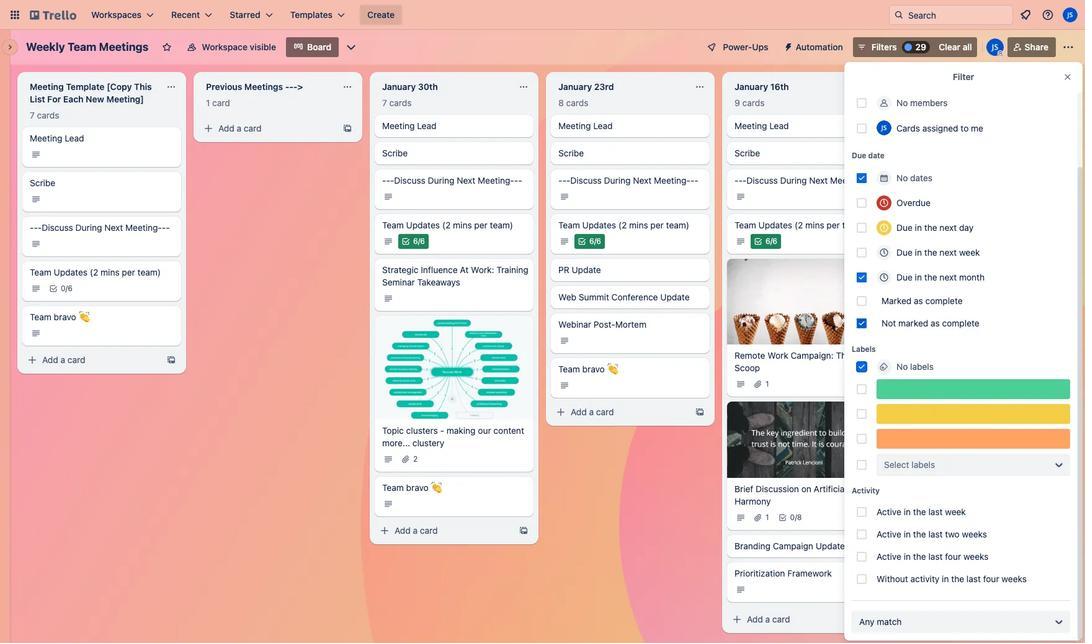 Task type: vqa. For each thing, say whether or not it's contained in the screenshot.
Lists
no



Task type: locate. For each thing, give the bounding box(es) containing it.
add a card for the bottommost team bravo 👏 "link"
[[395, 525, 438, 535]]

- inside topic clusters - making our content more... clustery
[[440, 425, 444, 435]]

in up marked as complete
[[915, 272, 922, 282]]

1 vertical spatial 👏
[[607, 364, 619, 374]]

team bravo 👏 down "0/6"
[[30, 312, 90, 322]]

lead for 7 cards
[[417, 120, 437, 131]]

color: yellow, title: none element
[[877, 404, 1071, 424]]

add for ---discuss during next meeting--- link for january 23rd text box on the right top of the page
[[571, 407, 587, 417]]

mortem
[[616, 319, 647, 330]]

1 vertical spatial labels
[[912, 459, 936, 470]]

add a card link for webinar post-mortem link
[[551, 403, 690, 421]]

7 for team
[[30, 110, 35, 120]]

1 6/6 from the left
[[413, 236, 425, 246]]

mins for ---discuss during next meeting--- link for january 23rd text box on the right top of the page
[[629, 220, 648, 230]]

1 vertical spatial four
[[984, 574, 1000, 584]]

1 horizontal spatial team bravo 👏
[[382, 482, 442, 493]]

update right conference
[[661, 292, 690, 302]]

meeting lead link
[[375, 115, 534, 137], [551, 115, 710, 137], [727, 115, 881, 137], [22, 127, 181, 167]]

meeting lead down the january 30th text field
[[382, 120, 437, 131]]

in down "overdue"
[[915, 222, 922, 233]]

in down due in the next day
[[915, 247, 922, 258]]

active down activity
[[877, 507, 902, 517]]

scribe link for ---discuss during next meeting--- link for january 23rd text box on the right top of the page
[[551, 142, 710, 164]]

not marked as complete
[[882, 318, 980, 328]]

close popover image
[[1063, 72, 1073, 82]]

0 vertical spatial jacob simon (jacobsimon16) image
[[1063, 7, 1078, 22]]

jacob simon (jacobsimon16) image right the all on the right of the page
[[987, 38, 1004, 56]]

2 horizontal spatial team bravo 👏
[[559, 364, 619, 374]]

filter
[[953, 71, 975, 82]]

meeting lead down 9 cards
[[735, 120, 789, 131]]

cards down 'meeting template [copy this list for each new meeting]' text box
[[37, 110, 59, 120]]

labels for no labels
[[911, 361, 934, 372]]

2 vertical spatial no
[[897, 361, 908, 372]]

no
[[897, 97, 908, 108], [897, 173, 908, 183], [897, 361, 908, 372]]

active
[[877, 507, 902, 517], [877, 529, 902, 539], [877, 551, 902, 562]]

updates for ---discuss during next meeting--- link for the january 30th text field
[[406, 220, 440, 230]]

marked
[[899, 318, 929, 328]]

2 horizontal spatial update
[[816, 540, 845, 551]]

add a card link for branding campaign update link
[[727, 611, 867, 628]]

0 horizontal spatial 👏
[[79, 312, 90, 322]]

0 vertical spatial no
[[897, 97, 908, 108]]

update right pr
[[572, 264, 601, 275]]

(2
[[442, 220, 451, 230], [619, 220, 627, 230], [795, 220, 803, 230], [90, 267, 98, 277]]

active down active in the last week in the bottom right of the page
[[877, 529, 902, 539]]

meeting lead link down 'meeting template [copy this list for each new meeting]' text box
[[22, 127, 181, 167]]

sm image inside "scribe" link
[[30, 193, 42, 205]]

team bravo 👏 link
[[22, 306, 181, 346], [551, 358, 710, 398], [375, 476, 534, 516]]

1 horizontal spatial 👏
[[431, 482, 442, 493]]

power-ups
[[723, 42, 769, 52]]

jacob simon (jacobsimon16) image right open information menu image
[[1063, 7, 1078, 22]]

1 horizontal spatial 7
[[382, 97, 387, 108]]

per for ---discuss during next meeting--- link related to january 16th text field
[[827, 220, 840, 230]]

0 vertical spatial team bravo 👏 link
[[22, 306, 181, 346]]

scribe link for ---discuss during next meeting--- link related to 'meeting template [copy this list for each new meeting]' text box
[[22, 172, 181, 212]]

last down active in the last two weeks in the right bottom of the page
[[929, 551, 943, 562]]

next up due in the next month
[[940, 247, 957, 258]]

2 vertical spatial team bravo 👏
[[382, 482, 442, 493]]

team bravo 👏 down webinar
[[559, 364, 619, 374]]

dates
[[911, 173, 933, 183]]

last
[[929, 507, 943, 517], [929, 529, 943, 539], [929, 551, 943, 562], [967, 574, 981, 584]]

create from template… image
[[343, 124, 353, 133], [166, 355, 176, 365], [695, 407, 705, 417], [871, 615, 881, 624]]

0 notifications image
[[1019, 7, 1034, 22]]

meeting lead link down the january 30th text field
[[375, 115, 534, 137]]

jacob simon (jacobsimon16) image
[[1063, 7, 1078, 22], [987, 38, 1004, 56]]

the for active in the last two weeks
[[914, 529, 927, 539]]

ups
[[752, 42, 769, 52]]

6/6
[[413, 236, 425, 246], [590, 236, 601, 246], [766, 236, 778, 246]]

9 cards
[[735, 97, 765, 108]]

next for month
[[940, 272, 957, 282]]

last for week
[[929, 507, 943, 517]]

cards right 9
[[743, 97, 765, 108]]

activity
[[911, 574, 940, 584]]

8 cards
[[559, 97, 589, 108]]

cards for 'meeting template [copy this list for each new meeting]' text box
[[37, 110, 59, 120]]

bravo down 'webinar post-mortem'
[[583, 364, 605, 374]]

2 vertical spatial next
[[940, 272, 957, 282]]

add a card for branding campaign update link
[[747, 614, 791, 624]]

0 vertical spatial update
[[572, 264, 601, 275]]

0 vertical spatial active
[[877, 507, 902, 517]]

color: orange, title: none element
[[877, 429, 1071, 449]]

mins for ---discuss during next meeting--- link related to january 16th text field
[[806, 220, 825, 230]]

per
[[474, 220, 488, 230], [651, 220, 664, 230], [827, 220, 840, 230], [122, 267, 135, 277]]

👏 for the bottommost team bravo 👏 "link"
[[431, 482, 442, 493]]

due down due in the next day
[[897, 247, 913, 258]]

1 vertical spatial no
[[897, 173, 908, 183]]

meeting lead link for january 16th text field
[[727, 115, 881, 137]]

3 active from the top
[[877, 551, 902, 562]]

team bravo 👏 down 2 on the left of page
[[382, 482, 442, 493]]

mins
[[453, 220, 472, 230], [629, 220, 648, 230], [806, 220, 825, 230], [101, 267, 120, 277]]

no up cards
[[897, 97, 908, 108]]

complete down due in the next month
[[926, 295, 963, 306]]

1 next from the top
[[940, 222, 957, 233]]

in down active in the last week in the bottom right of the page
[[904, 529, 911, 539]]

the right activity
[[952, 574, 965, 584]]

0 vertical spatial bravo
[[54, 312, 76, 322]]

1 down work
[[766, 379, 769, 389]]

add a card for webinar post-mortem link
[[571, 407, 614, 417]]

1 horizontal spatial as
[[931, 318, 940, 328]]

due for due in the next week
[[897, 247, 913, 258]]

no dates
[[897, 173, 933, 183]]

create
[[367, 9, 395, 20]]

sm image inside prioritization framework link
[[735, 583, 747, 596]]

week up month
[[960, 247, 980, 258]]

scribe
[[382, 148, 408, 158], [559, 148, 584, 158], [735, 148, 761, 158], [30, 178, 55, 188]]

in up active in the last two weeks in the right bottom of the page
[[904, 507, 911, 517]]

1 horizontal spatial 7 cards
[[382, 97, 412, 108]]

2 no from the top
[[897, 173, 908, 183]]

meeting lead down the 8 cards
[[559, 120, 613, 131]]

1 horizontal spatial 6/6
[[590, 236, 601, 246]]

active for active in the last two weeks
[[877, 529, 902, 539]]

lead down january 16th text field
[[770, 120, 789, 131]]

card for ---discuss during next meeting--- link for the january 30th text field
[[420, 525, 438, 535]]

meeting- for ---discuss during next meeting--- link related to 'meeting template [copy this list for each new meeting]' text box
[[125, 222, 162, 233]]

0 vertical spatial weeks
[[962, 529, 988, 539]]

strategic influence at work: training seminar takeaways link
[[375, 259, 534, 311]]

four
[[946, 551, 962, 562], [984, 574, 1000, 584]]

cards right 8
[[566, 97, 589, 108]]

0 horizontal spatial 6/6
[[413, 236, 425, 246]]

2 horizontal spatial 6/6
[[766, 236, 778, 246]]

any match
[[860, 616, 902, 627]]

the for due in the next week
[[925, 247, 938, 258]]

1 active from the top
[[877, 507, 902, 517]]

0 horizontal spatial four
[[946, 551, 962, 562]]

discuss
[[394, 175, 426, 186], [571, 175, 602, 186], [747, 175, 778, 186], [42, 222, 73, 233]]

weeks
[[962, 529, 988, 539], [964, 551, 989, 562], [1002, 574, 1027, 584]]

jacob simon (jacobsimon16) image
[[877, 120, 892, 135]]

complete down marked as complete
[[943, 318, 980, 328]]

0 horizontal spatial team bravo 👏
[[30, 312, 90, 322]]

team updates (2 mins per team)
[[382, 220, 513, 230], [559, 220, 690, 230], [735, 220, 866, 230], [30, 267, 161, 277]]

1 vertical spatial 7 cards
[[30, 110, 59, 120]]

marked as complete
[[882, 295, 963, 306]]

team inside board name text box
[[68, 40, 96, 53]]

select
[[885, 459, 910, 470]]

cards assigned to me
[[897, 123, 984, 133]]

clusters
[[406, 425, 438, 435]]

2 vertical spatial update
[[816, 540, 845, 551]]

0 vertical spatial 👏
[[79, 312, 90, 322]]

during for ---discuss during next meeting--- link related to january 16th text field
[[781, 175, 807, 186]]

sm image inside meeting lead link
[[30, 148, 42, 161]]

due left date
[[852, 151, 867, 160]]

team) for ---discuss during next meeting--- link related to january 16th text field
[[843, 220, 866, 230]]

primary element
[[0, 0, 1086, 30]]

lead for 8 cards
[[594, 120, 613, 131]]

1 for brief
[[766, 512, 769, 522]]

1 vertical spatial team bravo 👏 link
[[551, 358, 710, 398]]

1 vertical spatial 1
[[766, 379, 769, 389]]

labels right "select"
[[912, 459, 936, 470]]

3 6/6 from the left
[[766, 236, 778, 246]]

0 horizontal spatial team bravo 👏 link
[[22, 306, 181, 346]]

7
[[382, 97, 387, 108], [30, 110, 35, 120]]

in for due in the next day
[[915, 222, 922, 233]]

last left two at the bottom right
[[929, 529, 943, 539]]

0 vertical spatial 7
[[382, 97, 387, 108]]

0 vertical spatial 1
[[206, 97, 210, 108]]

0 vertical spatial as
[[914, 295, 924, 306]]

(2 for ---discuss during next meeting--- link for january 23rd text box on the right top of the page
[[619, 220, 627, 230]]

2 next from the top
[[940, 247, 957, 258]]

assigned
[[923, 123, 959, 133]]

2 vertical spatial team bravo 👏 link
[[375, 476, 534, 516]]

strategic
[[382, 264, 419, 275]]

the
[[925, 222, 938, 233], [925, 247, 938, 258], [925, 272, 938, 282], [914, 507, 927, 517], [914, 529, 927, 539], [914, 551, 927, 562], [952, 574, 965, 584]]

6/6 for 9 cards
[[766, 236, 778, 246]]

(2 for ---discuss during next meeting--- link related to january 16th text field
[[795, 220, 803, 230]]

conference
[[612, 292, 658, 302]]

in up without
[[904, 551, 911, 562]]

0 horizontal spatial as
[[914, 295, 924, 306]]

templates button
[[283, 5, 353, 25]]

3 no from the top
[[897, 361, 908, 372]]

scoop
[[735, 363, 760, 373]]

due up marked
[[897, 272, 913, 282]]

prioritization framework link
[[727, 562, 881, 602]]

in for due in the next week
[[915, 247, 922, 258]]

in for active in the last two weeks
[[904, 529, 911, 539]]

webinar post-mortem
[[559, 319, 647, 330]]

the up activity
[[914, 551, 927, 562]]

7 cards for team
[[30, 110, 59, 120]]

team updates (2 mins per team) for ---discuss during next meeting--- link related to january 16th text field
[[735, 220, 866, 230]]

6/6 for 7 cards
[[413, 236, 425, 246]]

team bravo 👏 link down webinar post-mortem link
[[551, 358, 710, 398]]

2 6/6 from the left
[[590, 236, 601, 246]]

update up framework
[[816, 540, 845, 551]]

no down marked
[[897, 361, 908, 372]]

search image
[[894, 10, 904, 20]]

month
[[960, 272, 985, 282]]

meeting lead down 'meeting template [copy this list for each new meeting]' text box
[[30, 133, 84, 143]]

discuss for ---discuss during next meeting--- link for january 23rd text box on the right top of the page
[[571, 175, 602, 186]]

clustery
[[413, 437, 445, 448]]

1 horizontal spatial jacob simon (jacobsimon16) image
[[1063, 7, 1078, 22]]

0 vertical spatial complete
[[926, 295, 963, 306]]

0 vertical spatial week
[[960, 247, 980, 258]]

lead down the january 30th text field
[[417, 120, 437, 131]]

2 horizontal spatial bravo
[[583, 364, 605, 374]]

1 no from the top
[[897, 97, 908, 108]]

the up marked as complete
[[925, 272, 938, 282]]

cards down the january 30th text field
[[390, 97, 412, 108]]

a for webinar post-mortem link
[[589, 407, 594, 417]]

discuss for ---discuss during next meeting--- link for the january 30th text field
[[394, 175, 426, 186]]

meeting
[[382, 120, 415, 131], [559, 120, 591, 131], [735, 120, 767, 131], [30, 133, 62, 143]]

0 vertical spatial 7 cards
[[382, 97, 412, 108]]

team bravo 👏 link down 2 on the left of page
[[375, 476, 534, 516]]

on
[[802, 483, 812, 494]]

week
[[960, 247, 980, 258], [946, 507, 966, 517]]

9
[[735, 97, 740, 108]]

0 horizontal spatial 7 cards
[[30, 110, 59, 120]]

show menu image
[[1063, 41, 1075, 53]]

0 horizontal spatial bravo
[[54, 312, 76, 322]]

meeting lead link for the january 30th text field
[[375, 115, 534, 137]]

due down "overdue"
[[897, 222, 913, 233]]

1 down harmony
[[766, 512, 769, 522]]

1 vertical spatial weeks
[[964, 551, 989, 562]]

add a card link
[[199, 120, 338, 137], [22, 351, 161, 369], [551, 403, 690, 421], [375, 522, 514, 539], [727, 611, 867, 628]]

week up two at the bottom right
[[946, 507, 966, 517]]

due in the next month
[[897, 272, 985, 282]]

1 vertical spatial as
[[931, 318, 940, 328]]

due date
[[852, 151, 885, 160]]

0/8
[[791, 512, 802, 522]]

card for ---discuss during next meeting--- link related to january 16th text field
[[773, 614, 791, 624]]

not
[[882, 318, 897, 328]]

next left month
[[940, 272, 957, 282]]

cards
[[897, 123, 921, 133]]

1 vertical spatial next
[[940, 247, 957, 258]]

1 horizontal spatial bravo
[[406, 482, 429, 493]]

0 vertical spatial four
[[946, 551, 962, 562]]

cards
[[390, 97, 412, 108], [566, 97, 589, 108], [743, 97, 765, 108], [37, 110, 59, 120]]

labels
[[911, 361, 934, 372], [912, 459, 936, 470]]

the up due in the next week
[[925, 222, 938, 233]]

sm image
[[779, 37, 796, 55], [30, 148, 42, 161], [382, 191, 395, 203], [559, 191, 571, 203], [735, 191, 747, 203], [30, 193, 42, 205], [382, 235, 395, 248], [559, 235, 571, 248], [576, 235, 588, 248], [735, 235, 747, 248], [752, 235, 765, 248], [30, 238, 42, 250], [30, 282, 42, 295], [47, 282, 60, 295], [30, 327, 42, 340], [735, 378, 747, 390], [752, 378, 765, 390], [559, 379, 571, 392], [555, 406, 567, 418], [382, 453, 395, 465], [400, 453, 412, 465], [752, 511, 765, 524], [379, 524, 391, 537], [731, 613, 744, 626]]

me
[[972, 123, 984, 133]]

scribe for 9
[[735, 148, 761, 158]]

January 30th text field
[[375, 77, 511, 97]]

last up active in the last two weeks in the right bottom of the page
[[929, 507, 943, 517]]

share
[[1025, 42, 1049, 52]]

---discuss during next meeting--- for ---discuss during next meeting--- link related to january 16th text field
[[735, 175, 875, 186]]

our
[[478, 425, 491, 435]]

active up without
[[877, 551, 902, 562]]

any
[[860, 616, 875, 627]]

workspaces button
[[84, 5, 161, 25]]

add another list
[[921, 81, 984, 92]]

2 horizontal spatial 👏
[[607, 364, 619, 374]]

customize views image
[[345, 41, 358, 53]]

prioritization
[[735, 568, 786, 578]]

2 vertical spatial 1
[[766, 512, 769, 522]]

the up active in the last two weeks in the right bottom of the page
[[914, 507, 927, 517]]

the
[[836, 350, 852, 361]]

1 vertical spatial active
[[877, 529, 902, 539]]

per for ---discuss during next meeting--- link for the january 30th text field
[[474, 220, 488, 230]]

marked
[[882, 295, 912, 306]]

1 horizontal spatial team bravo 👏 link
[[375, 476, 534, 516]]

scribe for 7
[[382, 148, 408, 158]]

team updates (2 mins per team) for ---discuss during next meeting--- link related to 'meeting template [copy this list for each new meeting]' text box
[[30, 267, 161, 277]]

January 23rd text field
[[551, 77, 688, 97]]

brief discussion on artificial harmony
[[735, 483, 847, 506]]

0 vertical spatial labels
[[911, 361, 934, 372]]

team bravo 👏 link down "0/6"
[[22, 306, 181, 346]]

work:
[[471, 264, 494, 275]]

the down active in the last week in the bottom right of the page
[[914, 529, 927, 539]]

active in the last four weeks
[[877, 551, 989, 562]]

active for active in the last week
[[877, 507, 902, 517]]

team
[[68, 40, 96, 53], [382, 220, 404, 230], [559, 220, 580, 230], [735, 220, 757, 230], [30, 267, 51, 277], [30, 312, 51, 322], [559, 364, 580, 374], [382, 482, 404, 493]]

0 vertical spatial next
[[940, 222, 957, 233]]

2 vertical spatial 👏
[[431, 482, 442, 493]]

add for ---discuss during next meeting--- link related to 'meeting template [copy this list for each new meeting]' text box
[[42, 354, 58, 365]]

1 vertical spatial week
[[946, 507, 966, 517]]

due in the next day
[[897, 222, 974, 233]]

mins for ---discuss during next meeting--- link for the january 30th text field
[[453, 220, 472, 230]]

the down due in the next day
[[925, 247, 938, 258]]

Previous Meetings ---> text field
[[199, 77, 335, 97]]

meeting- for ---discuss during next meeting--- link for january 23rd text box on the right top of the page
[[654, 175, 691, 186]]

bravo down 2 on the left of page
[[406, 482, 429, 493]]

members
[[911, 97, 948, 108]]

1 down workspace
[[206, 97, 210, 108]]

in right activity
[[942, 574, 949, 584]]

discussion
[[756, 483, 799, 494]]

the for active in the last four weeks
[[914, 551, 927, 562]]

1 horizontal spatial update
[[661, 292, 690, 302]]

complete
[[926, 295, 963, 306], [943, 318, 980, 328]]

---discuss during next meeting--- for ---discuss during next meeting--- link related to 'meeting template [copy this list for each new meeting]' text box
[[30, 222, 170, 233]]

sm image
[[202, 122, 215, 135], [400, 235, 412, 248], [382, 292, 395, 305], [559, 335, 571, 347], [26, 354, 38, 366], [382, 498, 395, 510], [735, 511, 747, 524], [777, 511, 789, 524], [735, 583, 747, 596]]

visible
[[250, 42, 276, 52]]

next left day
[[940, 222, 957, 233]]

meeting lead link down january 23rd text box on the right top of the page
[[551, 115, 710, 137]]

1 vertical spatial 7
[[30, 110, 35, 120]]

---discuss during next meeting--- link for 'meeting template [copy this list for each new meeting]' text box
[[22, 217, 181, 256]]

sm image inside team bravo 👏 "link"
[[382, 498, 395, 510]]

meeting lead link down january 16th text field
[[727, 115, 881, 137]]

1 vertical spatial jacob simon (jacobsimon16) image
[[987, 38, 1004, 56]]

meeting for 8
[[559, 120, 591, 131]]

2 active from the top
[[877, 529, 902, 539]]

active for active in the last four weeks
[[877, 551, 902, 562]]

7 for strategic
[[382, 97, 387, 108]]

update
[[572, 264, 601, 275], [661, 292, 690, 302], [816, 540, 845, 551]]

prioritization framework
[[735, 568, 832, 578]]

open information menu image
[[1042, 9, 1055, 21]]

1 vertical spatial complete
[[943, 318, 980, 328]]

weeks for active in the last four weeks
[[964, 551, 989, 562]]

team)
[[490, 220, 513, 230], [666, 220, 690, 230], [843, 220, 866, 230], [138, 267, 161, 277]]

add for ---discuss during next meeting--- link for the january 30th text field
[[395, 525, 411, 535]]

0 horizontal spatial update
[[572, 264, 601, 275]]

7 cards down 'meeting template [copy this list for each new meeting]' text box
[[30, 110, 59, 120]]

January 16th text field
[[727, 77, 864, 97]]

updates for ---discuss during next meeting--- link related to january 16th text field
[[759, 220, 793, 230]]

bravo down "0/6"
[[54, 312, 76, 322]]

lead down january 23rd text box on the right top of the page
[[594, 120, 613, 131]]

cards for january 23rd text box on the right top of the page
[[566, 97, 589, 108]]

6/6 for 8 cards
[[590, 236, 601, 246]]

(2 for ---discuss during next meeting--- link for the january 30th text field
[[442, 220, 451, 230]]

weekly team meetings
[[26, 40, 149, 53]]

7 cards down the january 30th text field
[[382, 97, 412, 108]]

board link
[[286, 37, 339, 57]]

1 vertical spatial team bravo 👏
[[559, 364, 619, 374]]

in for active in the last four weeks
[[904, 551, 911, 562]]

post-
[[594, 319, 616, 330]]

no left dates
[[897, 173, 908, 183]]

labels down not marked as complete
[[911, 361, 934, 372]]

3 next from the top
[[940, 272, 957, 282]]

more...
[[382, 437, 410, 448]]

0 vertical spatial team bravo 👏
[[30, 312, 90, 322]]

starred
[[230, 9, 261, 20]]

topic
[[382, 425, 404, 435]]

0 horizontal spatial 7
[[30, 110, 35, 120]]

all
[[963, 42, 972, 52]]

web
[[559, 292, 577, 302]]

2 vertical spatial active
[[877, 551, 902, 562]]



Task type: describe. For each thing, give the bounding box(es) containing it.
per for ---discuss during next meeting--- link related to 'meeting template [copy this list for each new meeting]' text box
[[122, 267, 135, 277]]

active in the last two weeks
[[877, 529, 988, 539]]

1 vertical spatial update
[[661, 292, 690, 302]]

meeting lead for 7 cards
[[382, 120, 437, 131]]

making
[[447, 425, 476, 435]]

a for the bottommost team bravo 👏 "link"
[[413, 525, 418, 535]]

---discuss during next meeting--- link for the january 30th text field
[[375, 169, 534, 209]]

brief
[[735, 483, 754, 494]]

1 vertical spatial bravo
[[583, 364, 605, 374]]

next for ---discuss during next meeting--- link for january 23rd text box on the right top of the page
[[633, 175, 652, 186]]

team) for ---discuss during next meeting--- link for the january 30th text field
[[490, 220, 513, 230]]

filters
[[872, 42, 897, 52]]

influence
[[421, 264, 458, 275]]

---discuss during next meeting--- link for january 23rd text box on the right top of the page
[[551, 169, 710, 209]]

workspace visible button
[[180, 37, 284, 57]]

Meeting Template [Copy This List For Each New Meeting] text field
[[22, 77, 159, 109]]

1 horizontal spatial four
[[984, 574, 1000, 584]]

during for ---discuss during next meeting--- link for the january 30th text field
[[428, 175, 455, 186]]

Board name text field
[[20, 37, 155, 57]]

power-
[[723, 42, 753, 52]]

no members
[[897, 97, 948, 108]]

this member is an admin of this board. image
[[998, 50, 1004, 56]]

two
[[946, 529, 960, 539]]

remote
[[735, 350, 766, 361]]

week for active in the last week
[[946, 507, 966, 517]]

without
[[877, 574, 909, 584]]

cards for january 16th text field
[[743, 97, 765, 108]]

👏 for rightmost team bravo 👏 "link"
[[607, 364, 619, 374]]

pr update link
[[551, 259, 710, 281]]

branding campaign update
[[735, 540, 845, 551]]

clear all
[[939, 42, 972, 52]]

match
[[877, 616, 902, 627]]

last down active in the last four weeks
[[967, 574, 981, 584]]

templates
[[290, 9, 333, 20]]

activity
[[852, 486, 880, 495]]

clear
[[939, 42, 961, 52]]

color: green, title: none element
[[877, 379, 1071, 399]]

2 horizontal spatial team bravo 👏 link
[[551, 358, 710, 398]]

content
[[494, 425, 524, 435]]

last for four
[[929, 551, 943, 562]]

create from template… image for 8 cards
[[695, 407, 705, 417]]

updates for ---discuss during next meeting--- link related to 'meeting template [copy this list for each new meeting]' text box
[[54, 267, 88, 277]]

summit
[[579, 292, 609, 302]]

2
[[413, 454, 418, 463]]

no for no dates
[[897, 173, 908, 183]]

meeting lead link for january 23rd text box on the right top of the page
[[551, 115, 710, 137]]

framework
[[788, 568, 832, 578]]

last for two
[[929, 529, 943, 539]]

lead down 'meeting template [copy this list for each new meeting]' text box
[[65, 133, 84, 143]]

select labels
[[885, 459, 936, 470]]

due for due date
[[852, 151, 867, 160]]

0/6
[[61, 284, 73, 293]]

per for ---discuss during next meeting--- link for january 23rd text box on the right top of the page
[[651, 220, 664, 230]]

updates for ---discuss during next meeting--- link for january 23rd text box on the right top of the page
[[583, 220, 616, 230]]

no for no members
[[897, 97, 908, 108]]

branding
[[735, 540, 771, 551]]

date
[[869, 151, 885, 160]]

scribe for 8
[[559, 148, 584, 158]]

2 vertical spatial weeks
[[1002, 574, 1027, 584]]

list
[[973, 81, 984, 92]]

sm image inside automation button
[[779, 37, 796, 55]]

due in the next week
[[897, 247, 980, 258]]

meeting- for ---discuss during next meeting--- link related to january 16th text field
[[831, 175, 867, 186]]

workspaces
[[91, 9, 142, 20]]

the for due in the next month
[[925, 272, 938, 282]]

create from template… image for 7 cards
[[166, 355, 176, 365]]

webinar post-mortem link
[[551, 313, 710, 353]]

add another list link
[[903, 77, 1061, 97]]

share button
[[1008, 37, 1056, 57]]

branding campaign update link
[[727, 535, 881, 557]]

Search field
[[904, 6, 1013, 24]]

pr update
[[559, 264, 601, 275]]

no for no labels
[[897, 361, 908, 372]]

pr
[[559, 264, 570, 275]]

add for ---discuss during next meeting--- link related to january 16th text field
[[747, 614, 763, 624]]

1 for remote
[[766, 379, 769, 389]]

add a card link for the bottommost team bravo 👏 "link"
[[375, 522, 514, 539]]

meeting for 9
[[735, 120, 767, 131]]

topic clusters - making our content more... clustery
[[382, 425, 524, 448]]

team) for ---discuss during next meeting--- link for january 23rd text box on the right top of the page
[[666, 220, 690, 230]]

during for ---discuss during next meeting--- link related to 'meeting template [copy this list for each new meeting]' text box
[[75, 222, 102, 233]]

workspace visible
[[202, 42, 276, 52]]

the for active in the last week
[[914, 507, 927, 517]]

in for active in the last week
[[904, 507, 911, 517]]

star or unstar board image
[[162, 42, 172, 52]]

👏 for the topmost team bravo 👏 "link"
[[79, 312, 90, 322]]

discuss for ---discuss during next meeting--- link related to 'meeting template [copy this list for each new meeting]' text box
[[42, 222, 73, 233]]

meeting lead link for 'meeting template [copy this list for each new meeting]' text box
[[22, 127, 181, 167]]

8
[[559, 97, 564, 108]]

strategic influence at work: training seminar takeaways
[[382, 264, 529, 287]]

(2 for ---discuss during next meeting--- link related to 'meeting template [copy this list for each new meeting]' text box
[[90, 267, 98, 277]]

day
[[960, 222, 974, 233]]

at
[[460, 264, 469, 275]]

campaign:
[[791, 350, 834, 361]]

due for due in the next month
[[897, 272, 913, 282]]

sm image inside strategic influence at work: training seminar takeaways link
[[382, 292, 395, 305]]

team updates (2 mins per team) for ---discuss during next meeting--- link for the january 30th text field
[[382, 220, 513, 230]]

in for due in the next month
[[915, 272, 922, 282]]

---discuss during next meeting--- link for january 16th text field
[[727, 169, 881, 209]]

---discuss during next meeting--- for ---discuss during next meeting--- link for january 23rd text box on the right top of the page
[[559, 175, 699, 186]]

webinar
[[559, 319, 592, 330]]

create from template… image for 9 cards
[[871, 615, 881, 624]]

back to home image
[[30, 5, 76, 25]]

meeting lead for 9 cards
[[735, 120, 789, 131]]

starred button
[[222, 5, 280, 25]]

team) for ---discuss during next meeting--- link related to 'meeting template [copy this list for each new meeting]' text box
[[138, 267, 161, 277]]

next for ---discuss during next meeting--- link related to 'meeting template [copy this list for each new meeting]' text box
[[104, 222, 123, 233]]

overdue
[[897, 197, 931, 208]]

recent button
[[164, 5, 220, 25]]

takeaways
[[417, 277, 460, 287]]

labels
[[852, 345, 876, 354]]

card for ---discuss during next meeting--- link for january 23rd text box on the right top of the page
[[596, 407, 614, 417]]

web summit conference update link
[[551, 286, 710, 309]]

next for week
[[940, 247, 957, 258]]

create button
[[360, 5, 402, 25]]

web summit conference update
[[559, 292, 690, 302]]

discuss for ---discuss during next meeting--- link related to january 16th text field
[[747, 175, 778, 186]]

due for due in the next day
[[897, 222, 913, 233]]

0 horizontal spatial jacob simon (jacobsimon16) image
[[987, 38, 1004, 56]]

meeting lead for 8 cards
[[559, 120, 613, 131]]

cards for the january 30th text field
[[390, 97, 412, 108]]

create from template… image
[[519, 526, 529, 535]]

to
[[961, 123, 969, 133]]

sm image inside webinar post-mortem link
[[559, 335, 571, 347]]

weekly
[[26, 40, 65, 53]]

29
[[916, 42, 927, 52]]

automation button
[[779, 37, 851, 57]]

during for ---discuss during next meeting--- link for january 23rd text box on the right top of the page
[[604, 175, 631, 186]]

week for due in the next week
[[960, 247, 980, 258]]

card for ---discuss during next meeting--- link related to 'meeting template [copy this list for each new meeting]' text box
[[68, 354, 85, 365]]

clear all button
[[934, 37, 977, 57]]

recent
[[171, 9, 200, 20]]

the for due in the next day
[[925, 222, 938, 233]]

team bravo 👏 for the topmost team bravo 👏 "link"
[[30, 312, 90, 322]]

1 card
[[206, 97, 230, 108]]

2 vertical spatial bravo
[[406, 482, 429, 493]]

lead for 9 cards
[[770, 120, 789, 131]]

work
[[768, 350, 789, 361]]

board
[[307, 42, 332, 52]]

scribe link for ---discuss during next meeting--- link related to january 16th text field
[[727, 142, 881, 164]]

artificial
[[814, 483, 847, 494]]

workspace
[[202, 42, 248, 52]]

campaign
[[773, 540, 814, 551]]

training
[[497, 264, 529, 275]]

labels for select labels
[[912, 459, 936, 470]]

meetings
[[99, 40, 149, 53]]



